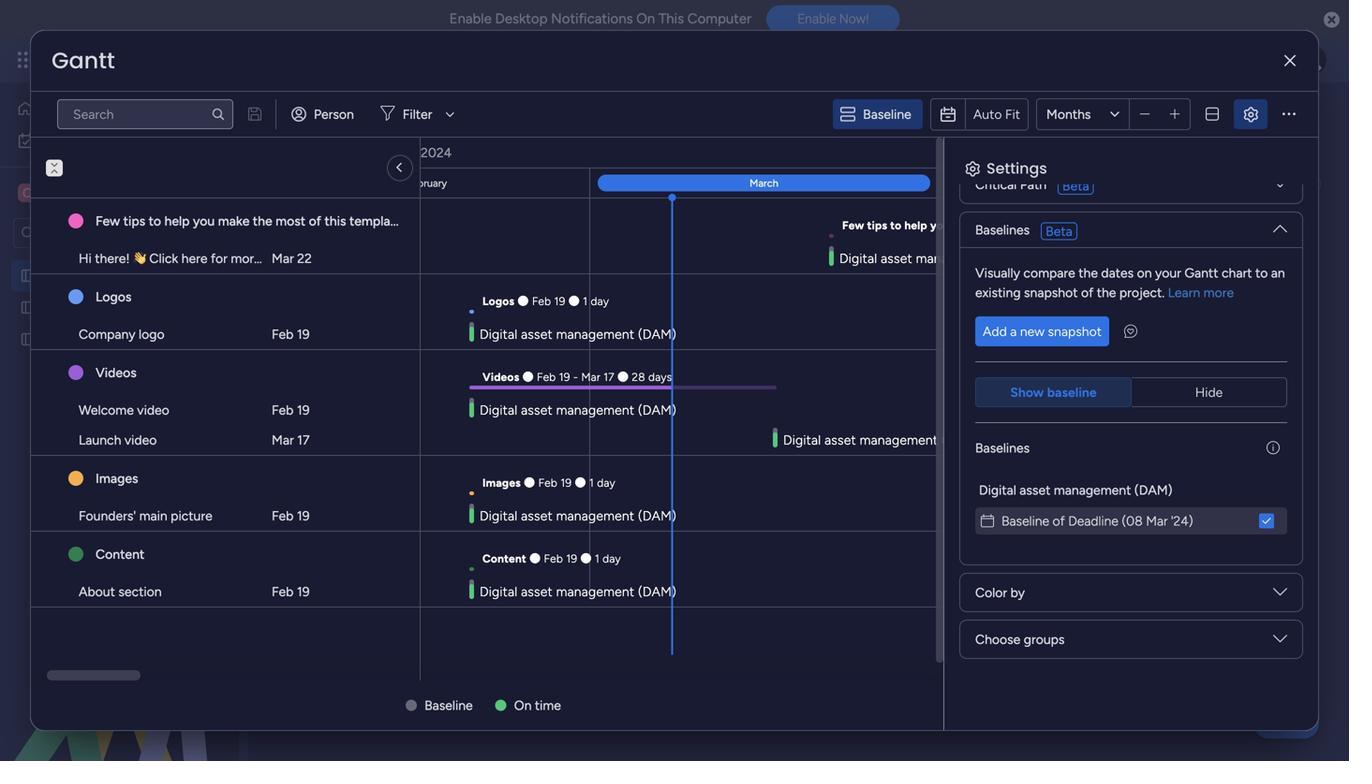 Task type: describe. For each thing, give the bounding box(es) containing it.
0 horizontal spatial template
[[349, 213, 402, 229]]

new
[[1020, 324, 1045, 340]]

(08
[[1122, 513, 1143, 529]]

logos for logos ● feb 19 ● 1 day
[[482, 295, 515, 308]]

v2 plus image
[[1170, 108, 1180, 121]]

files view button
[[762, 169, 849, 199]]

asset inside button
[[322, 226, 353, 241]]

0 horizontal spatial :)
[[406, 213, 414, 229]]

collapse board header image
[[1301, 176, 1316, 191]]

files view
[[776, 176, 835, 192]]

activity
[[1102, 110, 1148, 126]]

0 horizontal spatial person
[[314, 106, 354, 122]]

march
[[750, 177, 778, 190]]

day for content ● feb 19 ● 1 day
[[603, 552, 621, 566]]

list box containing digital asset management (dam)
[[0, 256, 239, 608]]

(dam) for digital asset management (dam) group containing digital asset management (dam)
[[1134, 482, 1173, 498]]

feb 19 for founders' main picture
[[272, 508, 310, 524]]

redesign
[[161, 332, 212, 348]]

snapshot inside button
[[1048, 324, 1102, 340]]

-
[[573, 371, 578, 384]]

learn more about this package of templates here: https://youtu.be/9x6_kyyrn_e button
[[284, 139, 829, 161]]

this
[[659, 10, 684, 27]]

section
[[118, 584, 162, 600]]

angle down image
[[370, 226, 379, 241]]

about
[[79, 584, 115, 600]]

0 horizontal spatial this
[[324, 213, 346, 229]]

public board image for website homepage redesign
[[20, 331, 37, 348]]

add to favorites image
[[826, 108, 845, 127]]

1 horizontal spatial you
[[930, 219, 950, 232]]

videos ● feb 19 - mar 17 ● 28 days
[[482, 371, 672, 384]]

content for content ● feb 19 ● 1 day
[[482, 552, 526, 566]]

1 for content ● feb 19 ● 1 day
[[595, 552, 600, 566]]

of down path
[[1034, 219, 1046, 232]]

videos for videos ● feb 19 - mar 17 ● 28 days
[[482, 371, 519, 384]]

february
[[406, 177, 447, 190]]

about section
[[79, 584, 162, 600]]

workload
[[438, 176, 493, 192]]

john smith image
[[1297, 45, 1327, 75]]

video for welcome video
[[137, 402, 169, 418]]

the left the dates
[[1078, 265, 1098, 281]]

more for learn more about this package of templates here: https://youtu.be/9x6_kyyrn_e
[[322, 142, 353, 158]]

q1 2024
[[402, 145, 452, 161]]

website homepage redesign
[[44, 332, 212, 348]]

integrate
[[1017, 176, 1071, 192]]

here:
[[548, 142, 578, 158]]

team
[[403, 176, 435, 192]]

2 vertical spatial baseline
[[424, 698, 473, 714]]

Search field
[[543, 220, 599, 247]]

click
[[149, 251, 178, 267]]

public board image for digital asset management (dam)
[[20, 267, 37, 285]]

add
[[983, 324, 1007, 340]]

feb 19 for company logo
[[272, 326, 310, 342]]

time
[[535, 698, 561, 714]]

day for images ● feb 19 ● 1 day
[[597, 476, 615, 490]]

to inside visually compare the dates on your gantt chart to an existing snapshot of the project.
[[1255, 265, 1268, 281]]

by
[[1010, 585, 1025, 601]]

logo
[[139, 326, 165, 342]]

package
[[418, 142, 467, 158]]

1 horizontal spatial tips
[[867, 219, 887, 232]]

Gantt field
[[47, 45, 120, 76]]

auto fit
[[973, 106, 1020, 122]]

gantt inside visually compare the dates on your gantt chart to an existing snapshot of the project.
[[1184, 265, 1218, 281]]

asset up q1 2024
[[386, 97, 465, 139]]

help
[[1270, 714, 1303, 733]]

0 horizontal spatial 17
[[297, 432, 310, 448]]

enable for enable desktop notifications on this computer
[[449, 10, 492, 27]]

baseline of deadline (08 mar '24)
[[1001, 513, 1193, 529]]

launch video
[[79, 432, 157, 448]]

1 horizontal spatial template
[[1071, 219, 1120, 232]]

groups
[[1024, 632, 1065, 648]]

your
[[1155, 265, 1181, 281]]

digital asset management (dam) group containing digital asset management (dam)
[[975, 481, 1287, 535]]

invite / 1
[[1225, 110, 1275, 126]]

0 horizontal spatial most
[[276, 213, 306, 229]]

color by
[[975, 585, 1025, 601]]

workspace image
[[18, 183, 37, 203]]

settings
[[986, 158, 1047, 179]]

on
[[1137, 265, 1152, 281]]

dapulse dropdown down arrow image for visually compare the dates on your gantt chart to an existing snapshot of the project.
[[1273, 215, 1287, 236]]

chart
[[1222, 265, 1252, 281]]

deadline
[[1068, 513, 1118, 529]]

snapshot inside visually compare the dates on your gantt chart to an existing snapshot of the project.
[[1024, 285, 1078, 301]]

docs
[[718, 176, 748, 192]]

learn more link
[[1168, 285, 1234, 301]]

computer
[[687, 10, 752, 27]]

baseline inside baseline "popup button"
[[863, 106, 911, 122]]

hi there!   👋  click here for more information  →
[[79, 251, 349, 267]]

(dam) for digital asset management (dam) field
[[686, 97, 781, 139]]

baseline inside baseline of deadline (08 mar '24) "option"
[[1001, 513, 1049, 529]]

critical
[[975, 177, 1017, 193]]

there!
[[95, 251, 130, 267]]

creative for creative assets
[[43, 184, 101, 202]]

activity button
[[1094, 103, 1183, 133]]

dapulse close image
[[1324, 11, 1340, 30]]

images for images ● feb 19 ● 1 day
[[482, 476, 521, 490]]

marketing
[[659, 259, 709, 273]]

2024
[[421, 145, 452, 161]]

22
[[297, 251, 312, 267]]

2 horizontal spatial this
[[1049, 219, 1069, 232]]

management for digital asset management (dam) group containing digital asset management (dam)
[[1054, 482, 1131, 498]]

visually compare the dates on your gantt chart to an existing snapshot of the project.
[[975, 265, 1285, 301]]

of inside "option"
[[1053, 513, 1065, 529]]

(dam) inside 'list box'
[[199, 268, 238, 284]]

work
[[64, 133, 93, 148]]

main
[[139, 508, 167, 524]]

online docs button
[[663, 169, 762, 199]]

monday button
[[49, 36, 299, 84]]

for
[[211, 251, 228, 267]]

my work
[[43, 133, 93, 148]]

day for logos ● feb 19 ● 1 day
[[591, 295, 609, 308]]

feb 19 for welcome video
[[272, 402, 310, 418]]

dapulse x slim image
[[1284, 54, 1296, 68]]

add a new snapshot
[[983, 324, 1102, 340]]

company
[[79, 326, 135, 342]]

requests
[[97, 300, 148, 316]]

an
[[1271, 265, 1285, 281]]

enable desktop notifications on this computer
[[449, 10, 752, 27]]

filter
[[403, 106, 432, 122]]

mar 17
[[272, 432, 310, 448]]

view
[[805, 176, 835, 192]]

homepage
[[95, 332, 158, 348]]

my work option
[[11, 126, 228, 156]]

baselines for v2 info image
[[975, 440, 1030, 456]]

v2 minus image
[[1140, 108, 1150, 121]]

enable for enable now!
[[797, 11, 836, 26]]

0 horizontal spatial more
[[231, 251, 261, 267]]

home link
[[11, 94, 228, 124]]

👋
[[133, 251, 146, 267]]

invite / 1 button
[[1191, 103, 1283, 133]]

of inside visually compare the dates on your gantt chart to an existing snapshot of the project.
[[1081, 285, 1093, 301]]

invite
[[1225, 110, 1258, 126]]

creative requests
[[44, 300, 148, 316]]

choose
[[975, 632, 1020, 648]]

asset inside 'list box'
[[85, 268, 116, 284]]

existing
[[975, 285, 1021, 301]]

v2 calendar view small outline image
[[981, 512, 994, 531]]

Search in workspace field
[[39, 222, 156, 244]]

show baseline
[[1010, 385, 1097, 400]]

hi
[[79, 251, 92, 267]]

v2 collapse down image
[[46, 153, 63, 165]]

now!
[[839, 11, 869, 26]]

hide button
[[1132, 378, 1287, 408]]

mar 22
[[272, 251, 312, 267]]

digital for digital asset management (dam) field
[[285, 97, 378, 139]]

digital asset management (dam) heading
[[979, 481, 1173, 500]]

Filter dashboard by text search field
[[57, 99, 233, 129]]

1 for logos ● feb 19 ● 1 day
[[583, 295, 588, 308]]

logos for logos
[[96, 289, 132, 305]]

video for launch video
[[124, 432, 157, 448]]

feb 19 for about section
[[272, 584, 310, 600]]

baseline button
[[833, 99, 923, 129]]



Task type: vqa. For each thing, say whether or not it's contained in the screenshot.
Main Table
no



Task type: locate. For each thing, give the bounding box(es) containing it.
0 horizontal spatial few
[[96, 213, 120, 229]]

more dots image
[[1283, 108, 1296, 121]]

2 horizontal spatial baseline
[[1001, 513, 1049, 529]]

on
[[636, 10, 655, 27], [514, 698, 532, 714]]

the
[[253, 213, 272, 229], [984, 219, 1002, 232], [1078, 265, 1098, 281], [1097, 285, 1116, 301]]

dapulse dropdown down arrow image
[[1273, 177, 1287, 198], [1273, 215, 1287, 236]]

creative up website
[[44, 300, 94, 316]]

enable left now!
[[797, 11, 836, 26]]

learn more about this package of templates here: https://youtu.be/9x6_kyyrn_e
[[287, 142, 761, 158]]

creative assets
[[43, 184, 148, 202]]

management for digital asset management (dam) field
[[473, 97, 678, 139]]

of left deadline
[[1053, 513, 1065, 529]]

creative down v2 collapse up icon
[[43, 184, 101, 202]]

digital asset management (dam) inside group
[[979, 482, 1173, 498]]

team workload button
[[389, 169, 507, 199]]

0 horizontal spatial help
[[164, 213, 190, 229]]

few tips to help you make the most of this template :) down critical on the top of the page
[[842, 219, 1130, 232]]

(dam) inside digital asset management (dam) heading
[[1134, 482, 1173, 498]]

1 horizontal spatial more
[[322, 142, 353, 158]]

visually
[[975, 265, 1020, 281]]

1 vertical spatial public board image
[[20, 331, 37, 348]]

1 right /
[[1270, 110, 1275, 126]]

beta
[[1062, 178, 1089, 194], [1046, 223, 1072, 239]]

1 horizontal spatial make
[[953, 219, 981, 232]]

1 vertical spatial snapshot
[[1048, 324, 1102, 340]]

assets
[[105, 184, 148, 202]]

1 down product
[[583, 295, 588, 308]]

few down creative assets
[[96, 213, 120, 229]]

1 vertical spatial baselines
[[975, 440, 1030, 456]]

baseline right v2 calendar view small outline image
[[1001, 513, 1049, 529]]

dapulse dropdown down arrow image for color by
[[1273, 586, 1287, 607]]

0 vertical spatial dapulse dropdown down arrow image
[[1273, 586, 1287, 607]]

help
[[164, 213, 190, 229], [904, 219, 927, 232]]

management
[[473, 97, 678, 139], [119, 268, 196, 284], [1054, 482, 1131, 498]]

welcome
[[79, 402, 134, 418]]

digital asset management (dam) down 👋
[[44, 268, 238, 284]]

2 vertical spatial more
[[1204, 285, 1234, 301]]

0 horizontal spatial digital asset management (dam)
[[44, 268, 238, 284]]

beta right path
[[1062, 178, 1089, 194]]

images down launch video
[[96, 471, 138, 487]]

v2 info image
[[1267, 440, 1280, 456]]

1 vertical spatial person
[[639, 226, 679, 241]]

digital down 'hi'
[[44, 268, 81, 284]]

person up the "marketing"
[[639, 226, 679, 241]]

1 vertical spatial more
[[231, 251, 261, 267]]

1 vertical spatial person button
[[609, 219, 691, 248]]

asset
[[386, 97, 465, 139], [322, 226, 353, 241], [85, 268, 116, 284], [1020, 482, 1051, 498]]

make down critical on the top of the page
[[953, 219, 981, 232]]

on time
[[514, 698, 561, 714]]

months
[[1046, 106, 1091, 122]]

1 horizontal spatial this
[[393, 142, 415, 158]]

1 vertical spatial digital
[[44, 268, 81, 284]]

path
[[1020, 177, 1046, 193]]

day
[[591, 295, 609, 308], [597, 476, 615, 490], [603, 552, 621, 566]]

1 vertical spatial baseline
[[1001, 513, 1049, 529]]

few tips to help you make the most of this template :)
[[96, 213, 414, 229], [842, 219, 1130, 232]]

baselines down show
[[975, 440, 1030, 456]]

0 vertical spatial creative
[[43, 184, 101, 202]]

person left filter popup button on the top
[[314, 106, 354, 122]]

desktop
[[495, 10, 548, 27]]

videos down homepage
[[96, 365, 137, 381]]

2 digital asset management (dam) group from the top
[[975, 508, 1287, 535]]

0 horizontal spatial on
[[514, 698, 532, 714]]

2 public board image from the top
[[20, 331, 37, 348]]

0 horizontal spatial make
[[218, 213, 250, 229]]

of left project.
[[1081, 285, 1093, 301]]

17
[[603, 371, 614, 384], [297, 432, 310, 448]]

1 dapulse dropdown down arrow image from the top
[[1273, 586, 1287, 607]]

2 horizontal spatial (dam)
[[1134, 482, 1173, 498]]

1 vertical spatial 17
[[297, 432, 310, 448]]

creative inside 'list box'
[[44, 300, 94, 316]]

collaborative whiteboard button
[[507, 169, 671, 199]]

asset up baseline of deadline (08 mar '24)
[[1020, 482, 1051, 498]]

creative for creative requests
[[44, 300, 94, 316]]

1 vertical spatial on
[[514, 698, 532, 714]]

digital
[[285, 97, 378, 139], [44, 268, 81, 284], [979, 482, 1016, 498]]

of inside button
[[471, 142, 483, 158]]

1 horizontal spatial digital asset management (dam)
[[285, 97, 781, 139]]

this down integrate
[[1049, 219, 1069, 232]]

v2 user feedback image
[[1124, 325, 1137, 338]]

:)
[[406, 213, 414, 229], [1122, 219, 1130, 232]]

make
[[218, 213, 250, 229], [953, 219, 981, 232]]

digital asset management (dam) up the learn more about this package of templates here: https://youtu.be/9x6_kyyrn_e
[[285, 97, 781, 139]]

images up content ● feb 19 ● 1 day
[[482, 476, 521, 490]]

digital asset management (dam) group
[[975, 481, 1287, 535], [975, 508, 1287, 535]]

1 vertical spatial dapulse dropdown down arrow image
[[1273, 215, 1287, 236]]

0 horizontal spatial videos
[[96, 365, 137, 381]]

2 vertical spatial digital asset management (dam)
[[979, 482, 1173, 498]]

few tips to help you make the most of this template :) up for
[[96, 213, 414, 229]]

compare
[[1023, 265, 1075, 281]]

c
[[22, 185, 32, 201]]

1 vertical spatial learn
[[1168, 285, 1200, 301]]

the left new
[[253, 213, 272, 229]]

this inside button
[[393, 142, 415, 158]]

2 horizontal spatial digital asset management (dam)
[[979, 482, 1173, 498]]

0 horizontal spatial few tips to help you make the most of this template :)
[[96, 213, 414, 229]]

beta for baselines
[[1046, 223, 1072, 239]]

collaborative
[[521, 176, 599, 192]]

of up 22
[[309, 213, 321, 229]]

more for learn more
[[1204, 285, 1234, 301]]

0 horizontal spatial images
[[96, 471, 138, 487]]

enable inside 'button'
[[797, 11, 836, 26]]

choose groups
[[975, 632, 1065, 648]]

1 vertical spatial gantt
[[1184, 265, 1218, 281]]

lottie animation image
[[0, 572, 239, 762]]

the down the dates
[[1097, 285, 1116, 301]]

add view image
[[860, 177, 868, 190]]

auto fit button
[[966, 99, 1028, 129]]

auto
[[973, 106, 1002, 122]]

2 baselines from the top
[[975, 440, 1030, 456]]

0 vertical spatial digital asset management (dam)
[[285, 97, 781, 139]]

management up here:
[[473, 97, 678, 139]]

more right for
[[231, 251, 261, 267]]

https://youtu.be/9x6_kyyrn_e
[[581, 142, 761, 158]]

lottie animation element
[[0, 572, 239, 762]]

more inside learn more about this package of templates here: https://youtu.be/9x6_kyyrn_e button
[[322, 142, 353, 158]]

filter button
[[373, 99, 461, 129]]

feb 19
[[272, 326, 310, 342], [272, 402, 310, 418], [272, 508, 310, 524], [272, 584, 310, 600]]

images for images
[[96, 471, 138, 487]]

v2 collapse up image
[[46, 166, 63, 178]]

tips down add view image
[[867, 219, 887, 232]]

asset up →
[[322, 226, 353, 241]]

mar inside "option"
[[1146, 513, 1168, 529]]

learn inside button
[[287, 142, 319, 158]]

video up launch video
[[137, 402, 169, 418]]

baseline left on time
[[424, 698, 473, 714]]

enable now!
[[797, 11, 869, 26]]

beta for critical path
[[1062, 178, 1089, 194]]

0 vertical spatial day
[[591, 295, 609, 308]]

2 dapulse dropdown down arrow image from the top
[[1273, 215, 1287, 236]]

(dam) down for
[[199, 268, 238, 284]]

1 horizontal spatial person button
[[609, 219, 691, 248]]

baselines up visually
[[975, 222, 1030, 238]]

new asset button
[[284, 219, 361, 248]]

2 horizontal spatial more
[[1204, 285, 1234, 301]]

(dam) up docs
[[686, 97, 781, 139]]

here
[[181, 251, 207, 267]]

0 vertical spatial learn
[[287, 142, 319, 158]]

2 dapulse dropdown down arrow image from the top
[[1273, 632, 1287, 653]]

this up angle right icon at left top
[[393, 142, 415, 158]]

asset down the there!
[[85, 268, 116, 284]]

0 vertical spatial public board image
[[20, 267, 37, 285]]

digital inside 'list box'
[[44, 268, 81, 284]]

2 vertical spatial day
[[603, 552, 621, 566]]

baselines for visually compare the dates on your gantt chart to an existing snapshot of the project. dapulse dropdown down arrow icon
[[975, 222, 1030, 238]]

0 vertical spatial digital
[[285, 97, 378, 139]]

arrow down image
[[439, 103, 461, 126]]

gantt
[[52, 45, 115, 76], [1184, 265, 1218, 281]]

more left about
[[322, 142, 353, 158]]

person button up about
[[284, 99, 365, 129]]

baseline
[[1047, 385, 1097, 400]]

home
[[41, 101, 77, 117]]

founders' main picture
[[79, 508, 212, 524]]

0 horizontal spatial gantt
[[52, 45, 115, 76]]

1 horizontal spatial digital
[[285, 97, 378, 139]]

1 horizontal spatial baseline
[[863, 106, 911, 122]]

1 horizontal spatial most
[[1005, 219, 1032, 232]]

0 vertical spatial video
[[137, 402, 169, 418]]

digital asset management (dam) group containing baseline of deadline (08 mar '24)
[[975, 508, 1287, 535]]

(dam)
[[686, 97, 781, 139], [199, 268, 238, 284], [1134, 482, 1173, 498]]

Digital asset management (DAM) field
[[280, 97, 786, 139]]

this
[[393, 142, 415, 158], [324, 213, 346, 229], [1049, 219, 1069, 232]]

1 horizontal spatial help
[[904, 219, 927, 232]]

None search field
[[57, 99, 233, 129]]

1 horizontal spatial to
[[890, 219, 902, 232]]

feb
[[532, 295, 551, 308], [272, 326, 294, 342], [537, 371, 556, 384], [272, 402, 294, 418], [538, 476, 557, 490], [272, 508, 294, 524], [544, 552, 563, 566], [272, 584, 294, 600]]

person button up the "marketing"
[[609, 219, 691, 248]]

content up about section
[[96, 547, 145, 563]]

on left "this"
[[636, 10, 655, 27]]

1 horizontal spatial :)
[[1122, 219, 1130, 232]]

1 public board image from the top
[[20, 267, 37, 285]]

1 baselines from the top
[[975, 222, 1030, 238]]

2 enable from the left
[[797, 11, 836, 26]]

learn down your
[[1168, 285, 1200, 301]]

2 horizontal spatial management
[[1054, 482, 1131, 498]]

v2 split view image
[[1206, 108, 1219, 121]]

digital asset management (dam) inside 'list box'
[[44, 268, 238, 284]]

digital for digital asset management (dam) group containing digital asset management (dam)
[[979, 482, 1016, 498]]

option
[[0, 259, 239, 263]]

2 vertical spatial management
[[1054, 482, 1131, 498]]

learn left about
[[287, 142, 319, 158]]

0 horizontal spatial tips
[[123, 213, 145, 229]]

my work link
[[11, 126, 228, 156]]

of
[[471, 142, 483, 158], [309, 213, 321, 229], [1034, 219, 1046, 232], [1081, 285, 1093, 301], [1053, 513, 1065, 529]]

workspace selection element
[[18, 182, 151, 204]]

gantt up learn more
[[1184, 265, 1218, 281]]

enable left desktop
[[449, 10, 492, 27]]

1 feb 19 from the top
[[272, 326, 310, 342]]

dapulse dropdown down arrow image left collapse board header icon
[[1273, 177, 1287, 198]]

enable
[[449, 10, 492, 27], [797, 11, 836, 26]]

mar
[[272, 251, 294, 267], [581, 371, 600, 384], [272, 432, 294, 448], [1146, 513, 1168, 529]]

new
[[291, 226, 319, 241]]

of right package
[[471, 142, 483, 158]]

snapshot down 'compare' on the right of the page
[[1024, 285, 1078, 301]]

1 horizontal spatial gantt
[[1184, 265, 1218, 281]]

1 vertical spatial digital asset management (dam)
[[44, 268, 238, 284]]

information
[[264, 251, 332, 267]]

this right new
[[324, 213, 346, 229]]

home option
[[11, 94, 228, 124]]

snapshot right new
[[1048, 324, 1102, 340]]

content for content
[[96, 547, 145, 563]]

0 horizontal spatial management
[[119, 268, 196, 284]]

1 horizontal spatial few tips to help you make the most of this template :)
[[842, 219, 1130, 232]]

creative
[[43, 184, 101, 202], [44, 300, 94, 316]]

1 horizontal spatial learn
[[1168, 285, 1200, 301]]

digital up about
[[285, 97, 378, 139]]

0 horizontal spatial logos
[[96, 289, 132, 305]]

1 vertical spatial video
[[124, 432, 157, 448]]

0 vertical spatial gantt
[[52, 45, 115, 76]]

1 horizontal spatial content
[[482, 552, 526, 566]]

learn for learn more about this package of templates here: https://youtu.be/9x6_kyyrn_e
[[287, 142, 319, 158]]

/
[[1261, 110, 1266, 126]]

make up for
[[218, 213, 250, 229]]

most down critical path on the top right of page
[[1005, 219, 1032, 232]]

1 vertical spatial day
[[597, 476, 615, 490]]

add a new snapshot button
[[975, 317, 1109, 347]]

management inside heading
[[1054, 482, 1131, 498]]

0 horizontal spatial person button
[[284, 99, 365, 129]]

baseline of deadline (08 mar '24) option
[[975, 508, 1287, 535]]

critical path
[[975, 177, 1046, 193]]

baseline right add to favorites icon
[[863, 106, 911, 122]]

video down welcome video
[[124, 432, 157, 448]]

0 vertical spatial snapshot
[[1024, 285, 1078, 301]]

on left time
[[514, 698, 532, 714]]

content ● feb 19 ● 1 day
[[482, 552, 621, 566]]

videos for videos
[[96, 365, 137, 381]]

digital inside heading
[[979, 482, 1016, 498]]

about
[[356, 142, 390, 158]]

founders'
[[79, 508, 136, 524]]

q1
[[402, 145, 417, 161]]

1 up content ● feb 19 ● 1 day
[[589, 476, 594, 490]]

0 vertical spatial baseline
[[863, 106, 911, 122]]

monday
[[83, 49, 148, 70]]

dapulse dropdown down arrow image up an
[[1273, 215, 1287, 236]]

gantt up home
[[52, 45, 115, 76]]

angle right image
[[398, 160, 402, 177]]

0 horizontal spatial to
[[149, 213, 161, 229]]

1 vertical spatial beta
[[1046, 223, 1072, 239]]

images
[[96, 471, 138, 487], [482, 476, 521, 490]]

more down the chart
[[1204, 285, 1234, 301]]

:) right angle down icon
[[406, 213, 414, 229]]

baseline
[[863, 106, 911, 122], [1001, 513, 1049, 529], [424, 698, 473, 714]]

days
[[648, 371, 672, 384]]

public board image up public board icon on the top left of page
[[20, 267, 37, 285]]

public board image down public board icon on the top left of page
[[20, 331, 37, 348]]

2 feb 19 from the top
[[272, 402, 310, 418]]

most up mar 22
[[276, 213, 306, 229]]

0 vertical spatial person button
[[284, 99, 365, 129]]

1 digital asset management (dam) group from the top
[[975, 481, 1287, 535]]

learn for learn more
[[1168, 285, 1200, 301]]

select product image
[[17, 51, 36, 69]]

search image
[[211, 107, 226, 122]]

public board image
[[20, 267, 37, 285], [20, 331, 37, 348]]

empty
[[731, 259, 764, 273]]

0 vertical spatial baselines
[[975, 222, 1030, 238]]

the down critical on the top of the page
[[984, 219, 1002, 232]]

management down click
[[119, 268, 196, 284]]

0 vertical spatial (dam)
[[686, 97, 781, 139]]

2 vertical spatial digital
[[979, 482, 1016, 498]]

0 horizontal spatial learn
[[287, 142, 319, 158]]

beta up 'compare' on the right of the page
[[1046, 223, 1072, 239]]

digital asset management (dam) up deadline
[[979, 482, 1173, 498]]

0 horizontal spatial you
[[193, 213, 215, 229]]

1 horizontal spatial management
[[473, 97, 678, 139]]

1 horizontal spatial on
[[636, 10, 655, 27]]

●
[[518, 295, 529, 308], [568, 295, 580, 308], [522, 371, 534, 384], [617, 371, 629, 384], [524, 476, 535, 490], [575, 476, 586, 490], [529, 552, 541, 566], [580, 552, 592, 566]]

0 vertical spatial dapulse dropdown down arrow image
[[1273, 177, 1287, 198]]

4 feb 19 from the top
[[272, 584, 310, 600]]

1 dapulse dropdown down arrow image from the top
[[1273, 177, 1287, 198]]

digital up v2 calendar view small outline image
[[979, 482, 1016, 498]]

content down 'images ● feb 19 ● 1 day'
[[482, 552, 526, 566]]

1 vertical spatial (dam)
[[199, 268, 238, 284]]

color
[[975, 585, 1007, 601]]

dapulse dropdown down arrow image
[[1273, 586, 1287, 607], [1273, 632, 1287, 653]]

1 inside "button"
[[1270, 110, 1275, 126]]

videos
[[96, 365, 137, 381], [482, 371, 519, 384]]

list box
[[0, 256, 239, 608]]

logos
[[96, 289, 132, 305], [482, 295, 515, 308]]

(dam) up (08
[[1134, 482, 1173, 498]]

public board image
[[20, 299, 37, 317]]

1 horizontal spatial videos
[[482, 371, 519, 384]]

integrate button
[[985, 164, 1167, 203]]

picture
[[171, 508, 212, 524]]

1 horizontal spatial enable
[[797, 11, 836, 26]]

:) up the dates
[[1122, 219, 1130, 232]]

1 enable from the left
[[449, 10, 492, 27]]

product
[[587, 259, 627, 273]]

1 horizontal spatial 17
[[603, 371, 614, 384]]

2 horizontal spatial digital
[[979, 482, 1016, 498]]

creative inside workspace selection element
[[43, 184, 101, 202]]

new asset
[[291, 226, 353, 241]]

notifications
[[551, 10, 633, 27]]

digital asset management (dam) for digital asset management (dam) group containing digital asset management (dam)
[[979, 482, 1173, 498]]

1 horizontal spatial few
[[842, 219, 864, 232]]

few down add view image
[[842, 219, 864, 232]]

digital asset management (dam) for digital asset management (dam) field
[[285, 97, 781, 139]]

1 horizontal spatial person
[[639, 226, 679, 241]]

0 vertical spatial person
[[314, 106, 354, 122]]

1 for images ● feb 19 ● 1 day
[[589, 476, 594, 490]]

tips down assets
[[123, 213, 145, 229]]

1 down 'images ● feb 19 ● 1 day'
[[595, 552, 600, 566]]

logos ● feb 19 ● 1 day
[[482, 295, 609, 308]]

28
[[632, 371, 645, 384]]

dapulse dropdown down arrow image for choose groups
[[1273, 632, 1287, 653]]

management up deadline
[[1054, 482, 1131, 498]]

videos left -
[[482, 371, 519, 384]]

0 vertical spatial beta
[[1062, 178, 1089, 194]]

1 vertical spatial management
[[119, 268, 196, 284]]

help button
[[1254, 708, 1319, 739]]

management inside 'list box'
[[119, 268, 196, 284]]

3 feb 19 from the top
[[272, 508, 310, 524]]

0 vertical spatial management
[[473, 97, 678, 139]]

0 horizontal spatial (dam)
[[199, 268, 238, 284]]

dapulse dropdown down arrow image for baselines
[[1273, 177, 1287, 198]]

0 horizontal spatial content
[[96, 547, 145, 563]]

asset inside heading
[[1020, 482, 1051, 498]]

0 horizontal spatial baseline
[[424, 698, 473, 714]]

0 vertical spatial more
[[322, 142, 353, 158]]



